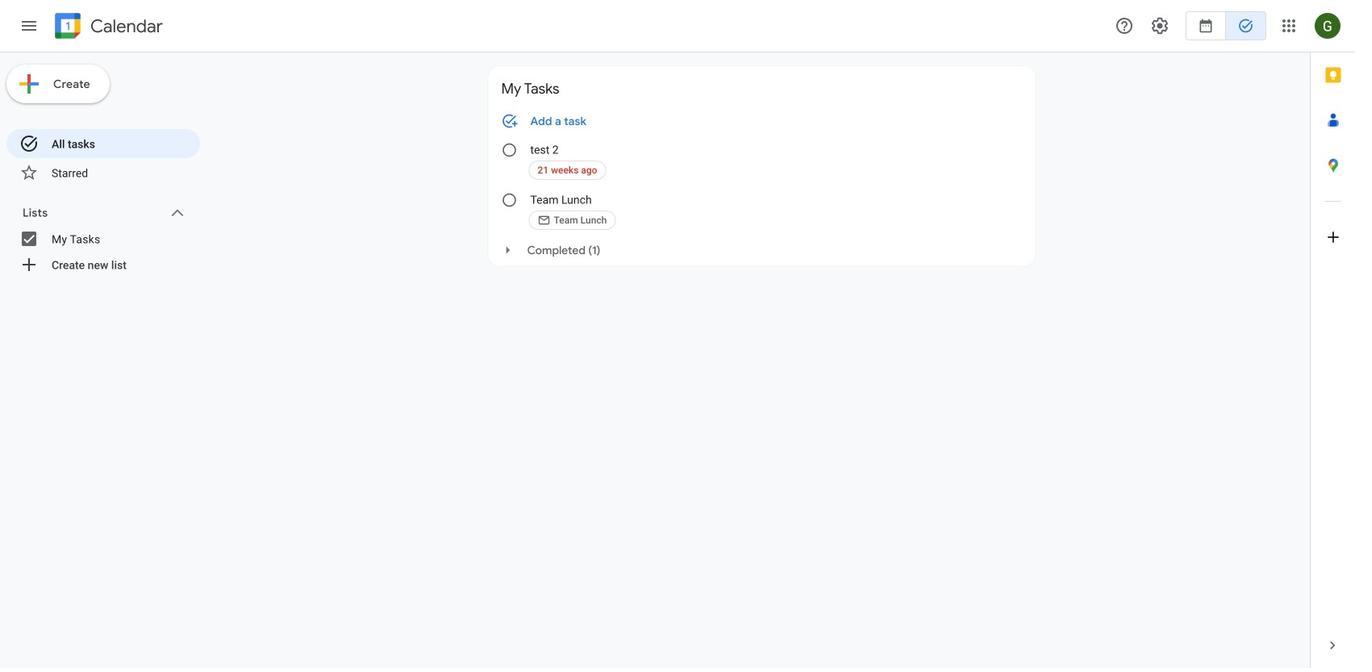 Task type: vqa. For each thing, say whether or not it's contained in the screenshot.
1
no



Task type: locate. For each thing, give the bounding box(es) containing it.
support menu image
[[1115, 16, 1135, 36]]

heading
[[87, 17, 163, 36]]

tab list
[[1311, 52, 1356, 623]]



Task type: describe. For each thing, give the bounding box(es) containing it.
calendar element
[[52, 10, 163, 45]]

settings menu image
[[1151, 16, 1170, 36]]

heading inside calendar element
[[87, 17, 163, 36]]

tasks sidebar image
[[19, 16, 39, 36]]



